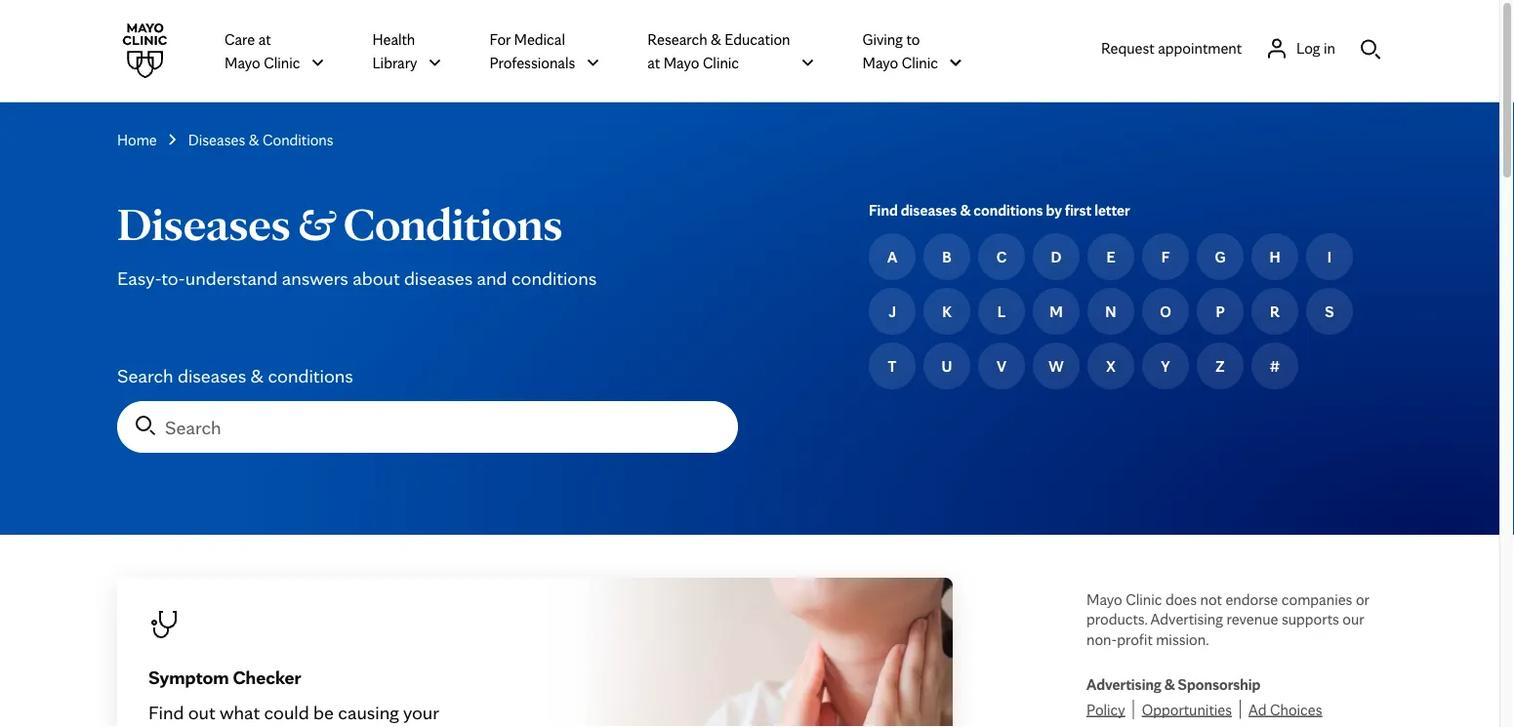 Task type: locate. For each thing, give the bounding box(es) containing it.
easy-
[[117, 267, 161, 290]]

b link
[[924, 233, 971, 280]]

o link
[[1143, 288, 1189, 335]]

your
[[403, 701, 439, 725]]

1 horizontal spatial diseases
[[404, 267, 473, 290]]

diseases & conditions up easy-to-understand answers about diseases and conditions
[[117, 195, 563, 251]]

diseases for find diseases & conditions by first letter
[[901, 200, 957, 219]]

request appointment link
[[1102, 36, 1242, 60]]

I text field
[[1328, 245, 1332, 269]]

w
[[1049, 356, 1064, 376]]

2 vertical spatial diseases
[[178, 364, 246, 388]]

1 vertical spatial conditions
[[512, 267, 597, 290]]

0 vertical spatial conditions
[[263, 130, 334, 149]]

m
[[1050, 302, 1063, 321]]

clinic inside "mayo clinic does not endorse companies or products. advertising revenue supports our non-profit mission."
[[1126, 590, 1163, 609]]

b
[[943, 247, 952, 266]]

search
[[117, 364, 173, 388], [165, 416, 221, 439]]

diseases right home
[[188, 130, 245, 149]]

supports
[[1282, 610, 1340, 629]]

h link
[[1252, 233, 1299, 280]]

0 horizontal spatial find
[[148, 701, 184, 725]]

diseases & conditions
[[188, 130, 334, 149], [117, 195, 563, 251]]

for medical professionals button
[[490, 26, 601, 75]]

diseases for search diseases & conditions
[[178, 364, 246, 388]]

health library button
[[372, 26, 443, 75]]

medical
[[514, 29, 565, 48]]

K text field
[[943, 300, 952, 323]]

diseases up 'understand'
[[117, 195, 291, 251]]

advertising up "policy" link
[[1087, 675, 1162, 694]]

2 vertical spatial conditions
[[268, 364, 353, 388]]

care
[[225, 29, 255, 48]]

h
[[1270, 247, 1281, 266]]

w link
[[1033, 343, 1080, 390]]

search diseases & conditions
[[117, 364, 353, 388]]

0 vertical spatial advertising
[[1151, 610, 1224, 629]]

mayo
[[225, 53, 261, 72], [664, 53, 700, 72], [863, 53, 899, 72], [1087, 590, 1123, 609]]

x
[[1107, 356, 1116, 376]]

M text field
[[1050, 300, 1063, 323]]

f link
[[1143, 233, 1189, 280]]

P text field
[[1216, 300, 1225, 323]]

mayo down research
[[664, 53, 700, 72]]

r link
[[1252, 288, 1299, 335]]

mayo down care
[[225, 53, 261, 72]]

0 horizontal spatial diseases
[[178, 364, 246, 388]]

O text field
[[1160, 300, 1172, 323]]

1 vertical spatial find
[[148, 701, 184, 725]]

1 vertical spatial diseases
[[117, 195, 291, 251]]

1 vertical spatial at
[[648, 53, 660, 72]]

1 horizontal spatial find
[[869, 200, 898, 219]]

find up a
[[869, 200, 898, 219]]

1 horizontal spatial conditions
[[344, 195, 563, 251]]

professionals
[[490, 53, 575, 72]]

at down research
[[648, 53, 660, 72]]

i link
[[1307, 233, 1354, 280]]

2 horizontal spatial diseases
[[901, 200, 957, 219]]

1 vertical spatial diseases & conditions
[[117, 195, 563, 251]]

appointment
[[1158, 38, 1242, 57]]

j link
[[869, 288, 916, 335]]

sponsorship
[[1178, 675, 1261, 694]]

t link
[[869, 343, 916, 390]]

1 horizontal spatial at
[[648, 53, 660, 72]]

1 vertical spatial search
[[165, 416, 221, 439]]

s link
[[1307, 288, 1354, 335]]

choices
[[1270, 700, 1323, 719]]

at right care
[[258, 29, 271, 48]]

d link
[[1033, 233, 1080, 280]]

#
[[1270, 356, 1280, 376]]

0 vertical spatial diseases
[[188, 130, 245, 149]]

diseases & conditions down "care at mayo clinic"
[[188, 130, 334, 149]]

Z text field
[[1216, 355, 1225, 378]]

conditions up and
[[344, 195, 563, 251]]

S text field
[[1325, 300, 1335, 323]]

request appointment
[[1102, 38, 1242, 57]]

conditions
[[263, 130, 334, 149], [344, 195, 563, 251]]

for
[[490, 29, 511, 48]]

about
[[353, 267, 400, 290]]

clinic
[[264, 53, 300, 72], [703, 53, 739, 72], [902, 53, 938, 72], [1126, 590, 1163, 609]]

T text field
[[888, 355, 897, 378]]

n link
[[1088, 288, 1135, 335]]

clinic inside giving to mayo clinic
[[902, 53, 938, 72]]

Search diseases & conditions text field
[[118, 402, 737, 452]]

diseases
[[188, 130, 245, 149], [117, 195, 291, 251]]

g
[[1215, 247, 1226, 266]]

and
[[477, 267, 507, 290]]

mayo inside "care at mayo clinic"
[[225, 53, 261, 72]]

home
[[117, 130, 157, 149]]

not
[[1201, 590, 1223, 609]]

0 horizontal spatial conditions
[[268, 364, 353, 388]]

understand
[[185, 267, 278, 290]]

mayo down giving
[[863, 53, 899, 72]]

profit
[[1117, 630, 1153, 649]]

diseases
[[901, 200, 957, 219], [404, 267, 473, 290], [178, 364, 246, 388]]

&
[[711, 29, 722, 48], [249, 130, 259, 149], [298, 195, 336, 251], [960, 200, 971, 219], [251, 364, 264, 388], [1165, 675, 1175, 694]]

0 vertical spatial find
[[869, 200, 898, 219]]

does
[[1166, 590, 1197, 609]]

easy-to-understand answers about diseases and conditions
[[117, 267, 597, 290]]

mayo up products.
[[1087, 590, 1123, 609]]

z link
[[1197, 343, 1244, 390]]

at
[[258, 29, 271, 48], [648, 53, 660, 72]]

i
[[1328, 247, 1332, 266]]

mayo clinic does not endorse companies or products. advertising revenue supports our non-profit mission.
[[1087, 590, 1370, 649]]

policy
[[1087, 700, 1126, 719]]

0 vertical spatial diseases
[[901, 200, 957, 219]]

u
[[942, 356, 953, 376]]

for medical professionals
[[490, 29, 575, 72]]

U text field
[[942, 355, 953, 378]]

research & education at mayo clinic
[[648, 29, 791, 72]]

find inside find out what could be causing your
[[148, 701, 184, 725]]

1 vertical spatial diseases
[[404, 267, 473, 290]]

advertising up the mission.
[[1151, 610, 1224, 629]]

what
[[220, 701, 260, 725]]

giving to mayo clinic
[[863, 29, 938, 72]]

0 horizontal spatial at
[[258, 29, 271, 48]]

j
[[889, 302, 896, 321]]

search for search
[[165, 416, 221, 439]]

J text field
[[889, 300, 896, 323]]

find left out
[[148, 701, 184, 725]]

opportunities
[[1142, 700, 1232, 719]]

l link
[[979, 288, 1025, 335]]

conditions down care at mayo clinic dropdown button
[[263, 130, 334, 149]]

r
[[1271, 302, 1280, 321]]

H text field
[[1270, 245, 1281, 269]]

log in
[[1297, 38, 1336, 57]]

to
[[907, 29, 920, 48]]

x link
[[1088, 343, 1135, 390]]

0 vertical spatial search
[[117, 364, 173, 388]]

W text field
[[1049, 355, 1064, 378]]

c link
[[979, 233, 1025, 280]]

y
[[1161, 356, 1171, 376]]

conditions
[[974, 200, 1043, 219], [512, 267, 597, 290], [268, 364, 353, 388]]

log in link
[[1266, 36, 1336, 60]]

2 horizontal spatial conditions
[[974, 200, 1043, 219]]

conditions for find diseases & conditions by first letter
[[974, 200, 1043, 219]]

0 vertical spatial conditions
[[974, 200, 1043, 219]]

G text field
[[1215, 245, 1226, 269]]

find diseases & conditions by first letter
[[869, 200, 1131, 219]]

0 vertical spatial at
[[258, 29, 271, 48]]

e
[[1107, 247, 1116, 266]]

giving to mayo clinic button
[[863, 26, 964, 75]]



Task type: describe. For each thing, give the bounding box(es) containing it.
Log in text field
[[1297, 36, 1336, 60]]

health
[[372, 29, 415, 48]]

l
[[998, 302, 1006, 321]]

ad choices
[[1249, 700, 1323, 719]]

n
[[1106, 302, 1117, 321]]

to-
[[161, 267, 185, 290]]

a link
[[869, 233, 916, 280]]

ad choices link
[[1249, 698, 1323, 722]]

clinic inside "care at mayo clinic"
[[264, 53, 300, 72]]

& inside research & education at mayo clinic
[[711, 29, 722, 48]]

v
[[997, 356, 1007, 376]]

o
[[1160, 302, 1172, 321]]

revenue
[[1227, 610, 1279, 629]]

R text field
[[1271, 300, 1280, 323]]

mayo clinic home page image
[[117, 23, 172, 78]]

a
[[888, 247, 898, 266]]

be
[[314, 701, 334, 725]]

advertising inside "mayo clinic does not endorse companies or products. advertising revenue supports our non-profit mission."
[[1151, 610, 1224, 629]]

c
[[997, 247, 1007, 266]]

X text field
[[1107, 355, 1116, 378]]

D text field
[[1051, 245, 1062, 269]]

ad
[[1249, 700, 1267, 719]]

u link
[[924, 343, 971, 390]]

care at mayo clinic button
[[225, 26, 326, 75]]

health library
[[372, 29, 417, 72]]

advertising & sponsorship
[[1087, 675, 1261, 694]]

mayo inside "mayo clinic does not endorse companies or products. advertising revenue supports our non-profit mission."
[[1087, 590, 1123, 609]]

d
[[1051, 247, 1062, 266]]

find for find diseases & conditions by first letter
[[869, 200, 898, 219]]

in
[[1324, 38, 1336, 57]]

0 vertical spatial diseases & conditions
[[188, 130, 334, 149]]

symptom checker
[[148, 666, 301, 689]]

products.
[[1087, 610, 1148, 629]]

research
[[648, 29, 708, 48]]

library
[[372, 53, 417, 72]]

V text field
[[997, 355, 1007, 378]]

z
[[1216, 356, 1225, 376]]

p
[[1216, 302, 1225, 321]]

B text field
[[943, 245, 952, 269]]

non-
[[1087, 630, 1117, 649]]

F text field
[[1162, 245, 1170, 269]]

f
[[1162, 247, 1170, 266]]

at inside "care at mayo clinic"
[[258, 29, 271, 48]]

by
[[1046, 200, 1062, 219]]

mayo inside research & education at mayo clinic
[[664, 53, 700, 72]]

symptom
[[148, 666, 229, 689]]

v link
[[979, 343, 1025, 390]]

Request appointment text field
[[1102, 36, 1242, 60]]

giving
[[863, 29, 903, 48]]

t
[[888, 356, 897, 376]]

log
[[1297, 38, 1321, 57]]

at inside research & education at mayo clinic
[[648, 53, 660, 72]]

# text field
[[1270, 355, 1280, 378]]

C text field
[[997, 245, 1007, 269]]

find for find out what could be causing your
[[148, 701, 184, 725]]

m link
[[1033, 288, 1080, 335]]

1 horizontal spatial conditions
[[512, 267, 597, 290]]

letter
[[1095, 200, 1131, 219]]

endorse
[[1226, 590, 1279, 609]]

1 vertical spatial advertising
[[1087, 675, 1162, 694]]

checker
[[233, 666, 301, 689]]

0 horizontal spatial conditions
[[263, 130, 334, 149]]

search for search diseases & conditions
[[117, 364, 173, 388]]

our
[[1343, 610, 1365, 629]]

L text field
[[998, 300, 1006, 323]]

k
[[943, 302, 952, 321]]

find out what could be causing your
[[148, 701, 439, 728]]

request
[[1102, 38, 1155, 57]]

research & education at mayo clinic button
[[648, 26, 816, 75]]

home link
[[117, 128, 157, 151]]

N text field
[[1106, 300, 1117, 323]]

s
[[1325, 302, 1335, 321]]

clinic inside research & education at mayo clinic
[[703, 53, 739, 72]]

first
[[1065, 200, 1092, 219]]

opportunities link
[[1142, 698, 1249, 722]]

e link
[[1088, 233, 1135, 280]]

mayo inside giving to mayo clinic
[[863, 53, 899, 72]]

could
[[264, 701, 309, 725]]

answers
[[282, 267, 348, 290]]

causing
[[338, 701, 399, 725]]

Y text field
[[1161, 355, 1171, 378]]

E text field
[[1107, 245, 1116, 269]]

or
[[1356, 590, 1370, 609]]

conditions for search diseases & conditions
[[268, 364, 353, 388]]

1 vertical spatial conditions
[[344, 195, 563, 251]]

k link
[[924, 288, 971, 335]]

care at mayo clinic
[[225, 29, 300, 72]]

A text field
[[888, 245, 898, 269]]

y link
[[1143, 343, 1189, 390]]

policy link
[[1087, 698, 1142, 722]]



Task type: vqa. For each thing, say whether or not it's contained in the screenshot.
Minn. corresponding to Regulation
no



